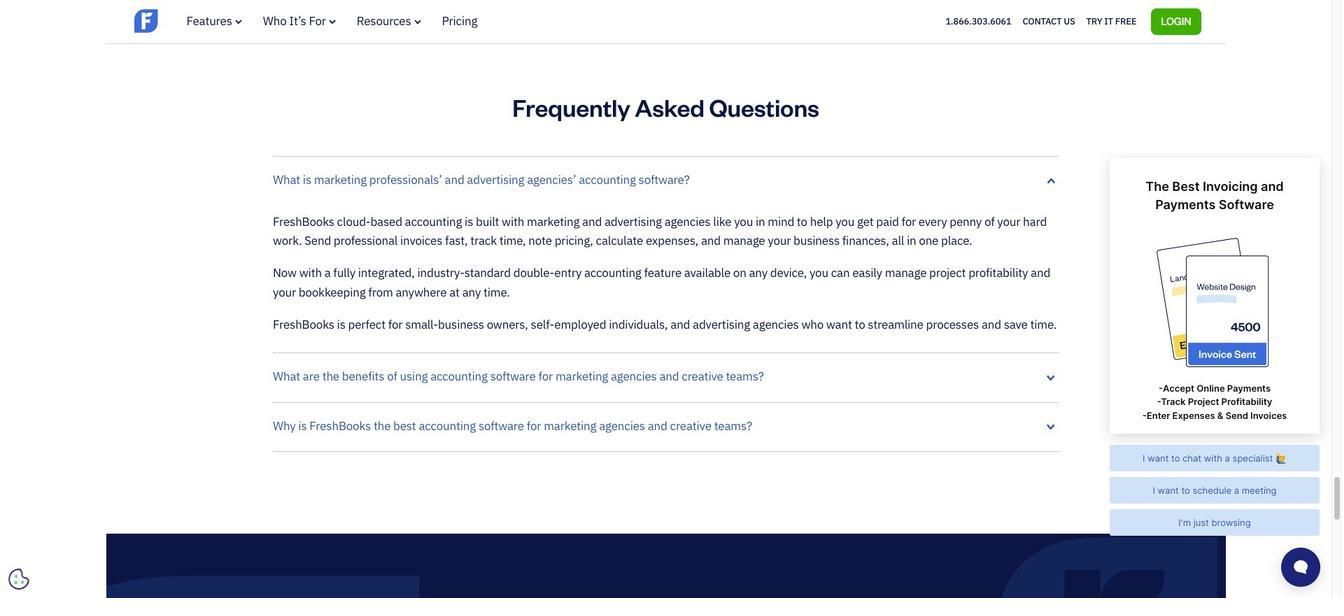 Task type: vqa. For each thing, say whether or not it's contained in the screenshot.
It's
yes



Task type: describe. For each thing, give the bounding box(es) containing it.
integrated,
[[358, 265, 415, 281]]

send
[[304, 233, 331, 248]]

can
[[831, 265, 850, 281]]

is for freshbooks
[[298, 418, 307, 434]]

on
[[733, 265, 746, 281]]

streamline
[[868, 317, 923, 332]]

all
[[892, 233, 904, 248]]

processes
[[926, 317, 979, 332]]

questions
[[709, 92, 819, 123]]

agencies inside freshbooks cloud-based accounting is built with marketing and advertising agencies like you in mind to help you get paid for every penny of your hard work. send professional invoices fast, track time, note pricing, calculate expenses, and manage your business finances, all in one place.
[[664, 214, 710, 229]]

for left the small-
[[388, 317, 403, 332]]

time,
[[499, 233, 526, 248]]

accounting right best
[[419, 418, 476, 434]]

agencies'
[[527, 172, 576, 188]]

asked
[[635, 92, 705, 123]]

business inside freshbooks cloud-based accounting is built with marketing and advertising agencies like you in mind to help you get paid for every penny of your hard work. send professional invoices fast, track time, note pricing, calculate expenses, and manage your business finances, all in one place.
[[794, 233, 840, 248]]

of inside freshbooks cloud-based accounting is built with marketing and advertising agencies like you in mind to help you get paid for every penny of your hard work. send professional invoices fast, track time, note pricing, calculate expenses, and manage your business finances, all in one place.
[[984, 214, 995, 229]]

for down what are the benefits of using accounting software for marketing agencies and creative teams?
[[527, 418, 541, 434]]

is for perfect
[[337, 317, 345, 332]]

benefits
[[342, 369, 384, 384]]

expenses,
[[646, 233, 698, 248]]

track
[[470, 233, 497, 248]]

with inside freshbooks cloud-based accounting is built with marketing and advertising agencies like you in mind to help you get paid for every penny of your hard work. send professional invoices fast, track time, note pricing, calculate expenses, and manage your business finances, all in one place.
[[502, 214, 524, 229]]

fully
[[333, 265, 355, 281]]

1 vertical spatial creative
[[670, 418, 711, 434]]

double-
[[513, 265, 554, 281]]

freshbooks is perfect for small-business owners, self-employed individuals, and advertising agencies who want to streamline processes and save time.
[[273, 317, 1057, 332]]

who it's for link
[[263, 13, 336, 29]]

fast,
[[445, 233, 468, 248]]

advertising inside freshbooks cloud-based accounting is built with marketing and advertising agencies like you in mind to help you get paid for every penny of your hard work. send professional invoices fast, track time, note pricing, calculate expenses, and manage your business finances, all in one place.
[[604, 214, 662, 229]]

now with a fully integrated, industry-standard double-entry accounting feature available on any device, you can easily manage project profitability and your bookkeeping from anywhere at any time.
[[273, 265, 1050, 300]]

at
[[449, 285, 460, 300]]

to for want
[[855, 317, 865, 332]]

who
[[263, 13, 287, 29]]

work.
[[273, 233, 302, 248]]

entry
[[554, 265, 582, 281]]

one
[[919, 233, 938, 248]]

cookie preferences image
[[8, 569, 29, 590]]

it's
[[289, 13, 306, 29]]

resources
[[357, 13, 411, 29]]

1 vertical spatial time.
[[1030, 317, 1057, 332]]

what are the benefits of using accounting software for marketing agencies and creative teams?
[[273, 369, 764, 384]]

accounting inside freshbooks cloud-based accounting is built with marketing and advertising agencies like you in mind to help you get paid for every penny of your hard work. send professional invoices fast, track time, note pricing, calculate expenses, and manage your business finances, all in one place.
[[405, 214, 462, 229]]

like
[[713, 214, 731, 229]]

us
[[1064, 15, 1075, 27]]

0 vertical spatial any
[[749, 265, 768, 281]]

2 horizontal spatial you
[[836, 214, 854, 229]]

0 horizontal spatial business
[[438, 317, 484, 332]]

free
[[1115, 15, 1136, 27]]

freshbooks for freshbooks is perfect for small-business owners, self-employed individuals, and advertising agencies who want to streamline processes and save time.
[[273, 317, 334, 332]]

available
[[684, 265, 731, 281]]

hard
[[1023, 214, 1047, 229]]

get
[[857, 214, 874, 229]]

pricing,
[[555, 233, 593, 248]]

to for mind
[[797, 214, 807, 229]]

accounting right agencies'
[[579, 172, 636, 188]]

frequently asked questions
[[512, 92, 819, 123]]

want
[[826, 317, 852, 332]]

small-
[[405, 317, 438, 332]]

your inside now with a fully integrated, industry-standard double-entry accounting feature available on any device, you can easily manage project profitability and your bookkeeping from anywhere at any time.
[[273, 285, 296, 300]]

now
[[273, 265, 297, 281]]

cloud-
[[337, 214, 370, 229]]

based
[[370, 214, 402, 229]]

individuals,
[[609, 317, 668, 332]]

built
[[476, 214, 499, 229]]

1 vertical spatial your
[[768, 233, 791, 248]]

1 vertical spatial of
[[387, 369, 397, 384]]

try it free link
[[1086, 12, 1136, 31]]

using
[[400, 369, 428, 384]]

is inside freshbooks cloud-based accounting is built with marketing and advertising agencies like you in mind to help you get paid for every penny of your hard work. send professional invoices fast, track time, note pricing, calculate expenses, and manage your business finances, all in one place.
[[465, 214, 473, 229]]

cookie consent banner dialog
[[10, 426, 220, 588]]

note
[[528, 233, 552, 248]]

device,
[[770, 265, 807, 281]]

try it free
[[1086, 15, 1136, 27]]

are
[[303, 369, 320, 384]]

for down "self-"
[[538, 369, 553, 384]]

project
[[929, 265, 966, 281]]

1 vertical spatial software
[[479, 418, 524, 434]]

0 vertical spatial your
[[997, 214, 1020, 229]]

professional
[[334, 233, 398, 248]]

industry-
[[417, 265, 464, 281]]

0 vertical spatial teams?
[[726, 369, 764, 384]]

anywhere
[[396, 285, 447, 300]]

contact us
[[1023, 15, 1075, 27]]

login link
[[1151, 8, 1201, 35]]



Task type: locate. For each thing, give the bounding box(es) containing it.
mind
[[768, 214, 794, 229]]

manage
[[723, 233, 765, 248], [885, 265, 927, 281]]

feature
[[644, 265, 682, 281]]

0 vertical spatial creative
[[682, 369, 723, 384]]

advertising up built
[[467, 172, 524, 188]]

0 vertical spatial business
[[794, 233, 840, 248]]

accounting up invoices
[[405, 214, 462, 229]]

help
[[810, 214, 833, 229]]

what left the are
[[273, 369, 300, 384]]

1 horizontal spatial you
[[809, 265, 828, 281]]

1 vertical spatial business
[[438, 317, 484, 332]]

accounting right using at the left bottom
[[430, 369, 488, 384]]

time.
[[483, 285, 510, 300], [1030, 317, 1057, 332]]

1 horizontal spatial business
[[794, 233, 840, 248]]

freshbooks for freshbooks cloud-based accounting is built with marketing and advertising agencies like you in mind to help you get paid for every penny of your hard work. send professional invoices fast, track time, note pricing, calculate expenses, and manage your business finances, all in one place.
[[273, 214, 334, 229]]

1 horizontal spatial time.
[[1030, 317, 1057, 332]]

you left get at right
[[836, 214, 854, 229]]

software up the why is freshbooks the best accounting software for marketing agencies and creative teams?
[[490, 369, 536, 384]]

your down now at the top left of page
[[273, 285, 296, 300]]

pricing
[[442, 13, 477, 29]]

with left "a"
[[299, 265, 322, 281]]

calculate
[[596, 233, 643, 248]]

freshbooks cloud-based accounting is built with marketing and advertising agencies like you in mind to help you get paid for every penny of your hard work. send professional invoices fast, track time, note pricing, calculate expenses, and manage your business finances, all in one place.
[[273, 214, 1047, 248]]

features
[[186, 13, 232, 29]]

1 vertical spatial the
[[374, 418, 391, 434]]

1 vertical spatial manage
[[885, 265, 927, 281]]

finances,
[[842, 233, 889, 248]]

employed
[[554, 317, 606, 332]]

who
[[801, 317, 824, 332]]

2 horizontal spatial your
[[997, 214, 1020, 229]]

2 vertical spatial freshbooks
[[309, 418, 371, 434]]

you inside now with a fully integrated, industry-standard double-entry accounting feature available on any device, you can easily manage project profitability and your bookkeeping from anywhere at any time.
[[809, 265, 828, 281]]

you
[[734, 214, 753, 229], [836, 214, 854, 229], [809, 265, 828, 281]]

with inside now with a fully integrated, industry-standard double-entry accounting feature available on any device, you can easily manage project profitability and your bookkeeping from anywhere at any time.
[[299, 265, 322, 281]]

and
[[445, 172, 464, 188], [582, 214, 602, 229], [701, 233, 721, 248], [1031, 265, 1050, 281], [670, 317, 690, 332], [982, 317, 1001, 332], [659, 369, 679, 384], [648, 418, 667, 434]]

invoices
[[400, 233, 442, 248]]

0 vertical spatial of
[[984, 214, 995, 229]]

software down what are the benefits of using accounting software for marketing agencies and creative teams?
[[479, 418, 524, 434]]

1 horizontal spatial of
[[984, 214, 995, 229]]

why is freshbooks the best accounting software for marketing agencies and creative teams?
[[273, 418, 752, 434]]

resources link
[[357, 13, 421, 29]]

every
[[919, 214, 947, 229]]

is for marketing
[[303, 172, 311, 188]]

0 horizontal spatial advertising
[[467, 172, 524, 188]]

accounting down calculate
[[584, 265, 641, 281]]

0 vertical spatial the
[[322, 369, 339, 384]]

with up time,
[[502, 214, 524, 229]]

what for what is marketing professionals' and advertising agencies' accounting software?
[[273, 172, 300, 188]]

0 vertical spatial in
[[756, 214, 765, 229]]

login
[[1161, 15, 1191, 27]]

0 horizontal spatial time.
[[483, 285, 510, 300]]

for inside freshbooks cloud-based accounting is built with marketing and advertising agencies like you in mind to help you get paid for every penny of your hard work. send professional invoices fast, track time, note pricing, calculate expenses, and manage your business finances, all in one place.
[[901, 214, 916, 229]]

time. down 'standard'
[[483, 285, 510, 300]]

and inside now with a fully integrated, industry-standard double-entry accounting feature available on any device, you can easily manage project profitability and your bookkeeping from anywhere at any time.
[[1031, 265, 1050, 281]]

0 horizontal spatial any
[[462, 285, 481, 300]]

1 vertical spatial teams?
[[714, 418, 752, 434]]

you right like
[[734, 214, 753, 229]]

0 horizontal spatial manage
[[723, 233, 765, 248]]

agencies
[[664, 214, 710, 229], [753, 317, 799, 332], [611, 369, 657, 384], [599, 418, 645, 434]]

1 vertical spatial to
[[855, 317, 865, 332]]

your left hard
[[997, 214, 1020, 229]]

freshbooks down benefits
[[309, 418, 371, 434]]

owners,
[[487, 317, 528, 332]]

for
[[901, 214, 916, 229], [388, 317, 403, 332], [538, 369, 553, 384], [527, 418, 541, 434]]

time. inside now with a fully integrated, industry-standard double-entry accounting feature available on any device, you can easily manage project profitability and your bookkeeping from anywhere at any time.
[[483, 285, 510, 300]]

easily
[[852, 265, 882, 281]]

2 horizontal spatial advertising
[[693, 317, 750, 332]]

your down mind
[[768, 233, 791, 248]]

1 horizontal spatial in
[[907, 233, 916, 248]]

1 horizontal spatial to
[[855, 317, 865, 332]]

what
[[273, 172, 300, 188], [273, 369, 300, 384]]

advertising up calculate
[[604, 214, 662, 229]]

1 vertical spatial freshbooks
[[273, 317, 334, 332]]

marketing inside freshbooks cloud-based accounting is built with marketing and advertising agencies like you in mind to help you get paid for every penny of your hard work. send professional invoices fast, track time, note pricing, calculate expenses, and manage your business finances, all in one place.
[[527, 214, 580, 229]]

0 vertical spatial to
[[797, 214, 807, 229]]

profitability
[[968, 265, 1028, 281]]

is left the perfect
[[337, 317, 345, 332]]

0 vertical spatial advertising
[[467, 172, 524, 188]]

professionals'
[[369, 172, 442, 188]]

penny
[[950, 214, 982, 229]]

save
[[1004, 317, 1028, 332]]

any
[[749, 265, 768, 281], [462, 285, 481, 300]]

freshbooks logo image
[[134, 8, 242, 34]]

place.
[[941, 233, 972, 248]]

why
[[273, 418, 296, 434]]

contact us link
[[1023, 12, 1075, 31]]

0 horizontal spatial in
[[756, 214, 765, 229]]

software?
[[639, 172, 690, 188]]

of right penny
[[984, 214, 995, 229]]

0 horizontal spatial with
[[299, 265, 322, 281]]

try
[[1086, 15, 1102, 27]]

features link
[[186, 13, 242, 29]]

pricing link
[[442, 13, 477, 29]]

business
[[794, 233, 840, 248], [438, 317, 484, 332]]

of
[[984, 214, 995, 229], [387, 369, 397, 384]]

is up send
[[303, 172, 311, 188]]

1 vertical spatial what
[[273, 369, 300, 384]]

0 horizontal spatial you
[[734, 214, 753, 229]]

is right why
[[298, 418, 307, 434]]

1 vertical spatial in
[[907, 233, 916, 248]]

manage down all
[[885, 265, 927, 281]]

you left can
[[809, 265, 828, 281]]

with
[[502, 214, 524, 229], [299, 265, 322, 281]]

2 vertical spatial advertising
[[693, 317, 750, 332]]

2 vertical spatial your
[[273, 285, 296, 300]]

a
[[324, 265, 331, 281]]

business down help
[[794, 233, 840, 248]]

0 horizontal spatial your
[[273, 285, 296, 300]]

0 vertical spatial manage
[[723, 233, 765, 248]]

to right want
[[855, 317, 865, 332]]

the right the are
[[322, 369, 339, 384]]

standard
[[464, 265, 511, 281]]

to
[[797, 214, 807, 229], [855, 317, 865, 332]]

0 horizontal spatial to
[[797, 214, 807, 229]]

any right on
[[749, 265, 768, 281]]

best
[[393, 418, 416, 434]]

0 vertical spatial freshbooks
[[273, 214, 334, 229]]

perfect
[[348, 317, 386, 332]]

1.866.303.6061
[[945, 15, 1011, 27]]

for right paid
[[901, 214, 916, 229]]

marketing
[[314, 172, 367, 188], [527, 214, 580, 229], [555, 369, 608, 384], [544, 418, 596, 434]]

to inside freshbooks cloud-based accounting is built with marketing and advertising agencies like you in mind to help you get paid for every penny of your hard work. send professional invoices fast, track time, note pricing, calculate expenses, and manage your business finances, all in one place.
[[797, 214, 807, 229]]

0 horizontal spatial of
[[387, 369, 397, 384]]

0 vertical spatial time.
[[483, 285, 510, 300]]

what for what are the benefits of using accounting software for marketing agencies and creative teams?
[[273, 369, 300, 384]]

0 vertical spatial software
[[490, 369, 536, 384]]

freshbooks inside freshbooks cloud-based accounting is built with marketing and advertising agencies like you in mind to help you get paid for every penny of your hard work. send professional invoices fast, track time, note pricing, calculate expenses, and manage your business finances, all in one place.
[[273, 214, 334, 229]]

advertising down available
[[693, 317, 750, 332]]

1 vertical spatial any
[[462, 285, 481, 300]]

1 horizontal spatial your
[[768, 233, 791, 248]]

is
[[303, 172, 311, 188], [465, 214, 473, 229], [337, 317, 345, 332], [298, 418, 307, 434]]

freshbooks down bookkeeping
[[273, 317, 334, 332]]

in
[[756, 214, 765, 229], [907, 233, 916, 248]]

what is marketing professionals' and advertising agencies' accounting software?
[[273, 172, 690, 188]]

advertising
[[467, 172, 524, 188], [604, 214, 662, 229], [693, 317, 750, 332]]

1.866.303.6061 link
[[945, 15, 1011, 27]]

the
[[322, 369, 339, 384], [374, 418, 391, 434]]

1 horizontal spatial with
[[502, 214, 524, 229]]

any right at at left
[[462, 285, 481, 300]]

1 vertical spatial advertising
[[604, 214, 662, 229]]

from
[[368, 285, 393, 300]]

1 vertical spatial with
[[299, 265, 322, 281]]

the left best
[[374, 418, 391, 434]]

self-
[[531, 317, 554, 332]]

1 horizontal spatial any
[[749, 265, 768, 281]]

1 horizontal spatial the
[[374, 418, 391, 434]]

to left help
[[797, 214, 807, 229]]

manage inside now with a fully integrated, industry-standard double-entry accounting feature available on any device, you can easily manage project profitability and your bookkeeping from anywhere at any time.
[[885, 265, 927, 281]]

in left mind
[[756, 214, 765, 229]]

0 vertical spatial with
[[502, 214, 524, 229]]

your
[[997, 214, 1020, 229], [768, 233, 791, 248], [273, 285, 296, 300]]

1 horizontal spatial manage
[[885, 265, 927, 281]]

is left built
[[465, 214, 473, 229]]

0 horizontal spatial the
[[322, 369, 339, 384]]

1 horizontal spatial advertising
[[604, 214, 662, 229]]

time. right save
[[1030, 317, 1057, 332]]

creative
[[682, 369, 723, 384], [670, 418, 711, 434]]

manage inside freshbooks cloud-based accounting is built with marketing and advertising agencies like you in mind to help you get paid for every penny of your hard work. send professional invoices fast, track time, note pricing, calculate expenses, and manage your business finances, all in one place.
[[723, 233, 765, 248]]

bookkeeping
[[299, 285, 366, 300]]

0 vertical spatial what
[[273, 172, 300, 188]]

what up work. at the left of the page
[[273, 172, 300, 188]]

1 what from the top
[[273, 172, 300, 188]]

business down at at left
[[438, 317, 484, 332]]

manage down like
[[723, 233, 765, 248]]

software
[[490, 369, 536, 384], [479, 418, 524, 434]]

paid
[[876, 214, 899, 229]]

2 what from the top
[[273, 369, 300, 384]]

who it's for
[[263, 13, 326, 29]]

freshbooks up send
[[273, 214, 334, 229]]

of left using at the left bottom
[[387, 369, 397, 384]]

contact
[[1023, 15, 1062, 27]]

teams?
[[726, 369, 764, 384], [714, 418, 752, 434]]

in right all
[[907, 233, 916, 248]]

frequently
[[512, 92, 630, 123]]

it
[[1104, 15, 1113, 27]]

accounting inside now with a fully integrated, industry-standard double-entry accounting feature available on any device, you can easily manage project profitability and your bookkeeping from anywhere at any time.
[[584, 265, 641, 281]]

for
[[309, 13, 326, 29]]



